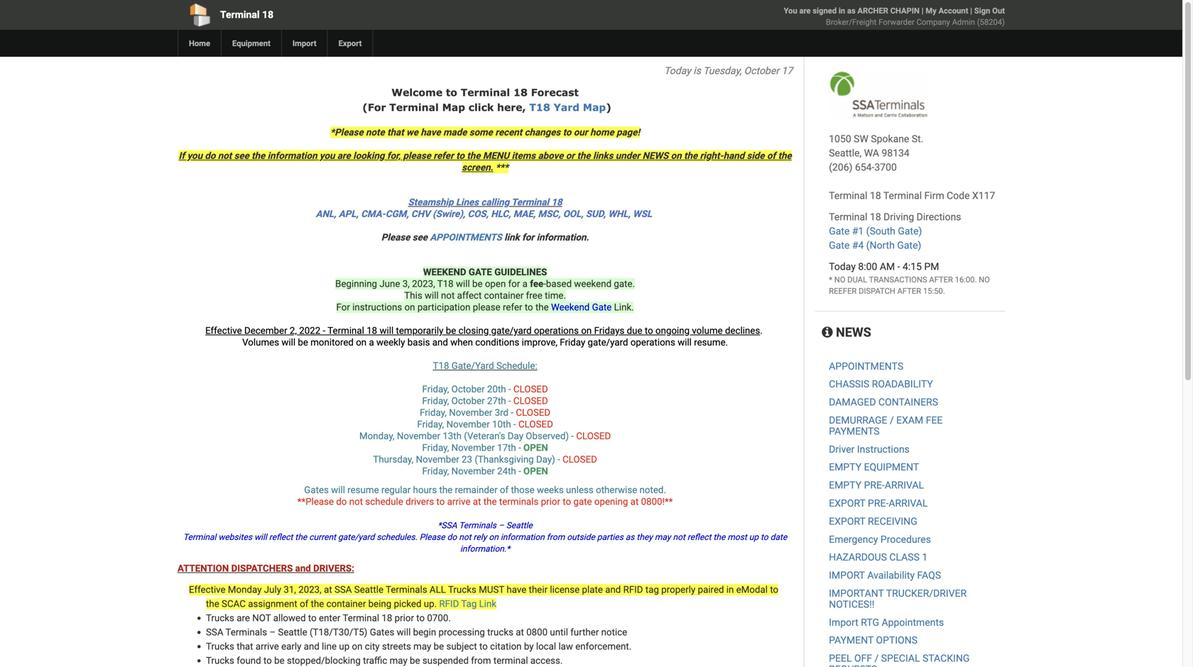 Task type: vqa. For each thing, say whether or not it's contained in the screenshot.
the (Estimate)
no



Task type: locate. For each thing, give the bounding box(es) containing it.
on left city
[[352, 642, 363, 653]]

– inside trucks are not allowed to enter terminal 18 prior to 0700. ssa terminals – seattle (t18/t30/t5) gates will begin processing trucks at 0800 until further notice trucks that arrive early and line up on city streets may be subject to citation by local law enforcement. trucks found to be stopped/blocking traffic may be suspended from terminal access.
[[270, 627, 276, 639]]

october left 27th
[[452, 396, 485, 407]]

ongoing
[[656, 325, 690, 337]]

admin
[[953, 17, 976, 27]]

2 export from the top
[[829, 516, 866, 528]]

arrive up 'found'
[[256, 642, 279, 653]]

here,
[[497, 101, 526, 113]]

terminals inside *ssa terminals – seattle terminal websites will reflect the current gate/yard schedules. please do not rely on information from outside parties as they may not reflect the most up to date information.*
[[459, 521, 497, 531]]

2 horizontal spatial gate/yard
[[588, 337, 629, 349]]

import availability faqs link
[[829, 570, 942, 582]]

1 vertical spatial –
[[270, 627, 276, 639]]

effective inside effective monday july 31, 2023, at ssa seattle terminals all trucks must have their license plate and rfid tag properly paired in emodal to the scac assignment of the container being picked up.
[[189, 585, 226, 596]]

0 horizontal spatial information
[[268, 150, 317, 162]]

gate left link.
[[592, 302, 612, 313]]

information up "anl,"
[[268, 150, 317, 162]]

as inside you are signed in as archer chapin | my account | sign out broker/freight forwarder company admin (58204)
[[848, 6, 856, 15]]

appointments down cos,
[[430, 232, 502, 243]]

0 vertical spatial in
[[839, 6, 846, 15]]

empty down driver
[[829, 462, 862, 474]]

appointments up chassis roadability 'link'
[[829, 361, 904, 373]]

0 vertical spatial ssa
[[335, 585, 352, 596]]

rfid tag link link
[[439, 599, 497, 610]]

1 horizontal spatial information
[[501, 533, 545, 543]]

schedule:
[[497, 361, 538, 372]]

1 horizontal spatial gates
[[370, 627, 395, 639]]

arrive down remainder
[[447, 497, 471, 508]]

steamship
[[408, 197, 454, 208]]

to left date
[[761, 533, 769, 543]]

2 horizontal spatial of
[[767, 150, 776, 162]]

2 vertical spatial do
[[447, 533, 457, 543]]

0 vertical spatial after
[[930, 275, 954, 285]]

all
[[430, 585, 446, 596]]

1 vertical spatial that
[[237, 642, 253, 653]]

map
[[442, 101, 465, 113], [583, 101, 606, 113]]

0 vertical spatial arrival
[[885, 480, 924, 492]]

1 vertical spatial as
[[626, 533, 635, 543]]

2 horizontal spatial seattle
[[506, 521, 533, 531]]

information down terminals
[[501, 533, 545, 543]]

seattle inside trucks are not allowed to enter terminal 18 prior to 0700. ssa terminals – seattle (t18/t30/t5) gates will begin processing trucks at 0800 until further notice trucks that arrive early and line up on city streets may be subject to citation by local law enforcement. trucks found to be stopped/blocking traffic may be suspended from terminal access.
[[278, 627, 307, 639]]

seattle down terminals
[[506, 521, 533, 531]]

1 vertical spatial effective
[[189, 585, 226, 596]]

options
[[876, 635, 918, 647]]

0 vertical spatial appointments link
[[430, 232, 502, 243]]

availability
[[868, 570, 915, 582]]

december
[[244, 325, 287, 337]]

appointments inside "appointments chassis roadability damaged containers demurrage / exam fee payments driver instructions empty equipment empty pre-arrival export pre-arrival export receiving emergency procedures hazardous class 1 import availability faqs important trucker/driver notices!! import rtg appointments payment options peel off / special stacking requests"
[[829, 361, 904, 373]]

18 up 'gate #1 (south gate)' link
[[870, 211, 882, 223]]

have left their
[[507, 585, 527, 596]]

law
[[559, 642, 573, 653]]

0 vertical spatial /
[[890, 415, 894, 427]]

1 vertical spatial have
[[507, 585, 527, 596]]

container inside effective monday july 31, 2023, at ssa seattle terminals all trucks must have their license plate and rfid tag properly paired in emodal to the scac assignment of the container being picked up.
[[327, 599, 366, 610]]

0 vertical spatial a
[[523, 279, 528, 290]]

please inside if you do not see the information you are looking for, please refer to the menu items above or the links under news on the right-hand side of the screen.
[[403, 150, 431, 162]]

1 vertical spatial open
[[524, 466, 548, 477]]

2 vertical spatial of
[[300, 599, 309, 610]]

2023, up this
[[412, 279, 435, 290]]

not left rely
[[459, 533, 472, 543]]

import inside "appointments chassis roadability damaged containers demurrage / exam fee payments driver instructions empty equipment empty pre-arrival export pre-arrival export receiving emergency procedures hazardous class 1 import availability faqs important trucker/driver notices!! import rtg appointments payment options peel off / special stacking requests"
[[829, 617, 859, 629]]

please down affect
[[473, 302, 501, 313]]

- right the 20th
[[509, 384, 511, 395]]

1 horizontal spatial container
[[484, 290, 524, 302]]

gates inside trucks are not allowed to enter terminal 18 prior to 0700. ssa terminals – seattle (t18/t30/t5) gates will begin processing trucks at 0800 until further notice trucks that arrive early and line up on city streets may be subject to citation by local law enforcement. trucks found to be stopped/blocking traffic may be suspended from terminal access.
[[370, 627, 395, 639]]

may inside *ssa terminals – seattle terminal websites will reflect the current gate/yard schedules. please do not rely on information from outside parties as they may not reflect the most up to date information.*
[[655, 533, 671, 543]]

0 vertical spatial effective
[[205, 325, 242, 337]]

a inside the effective december 2, 2022 - terminal 18 will temporarily be closing gate/yard operations on fridays due to ongoing volume declines . volumes will be monitored on a weekly basis and when conditions improve, friday gate/yard operations will resume.
[[369, 337, 374, 349]]

seattle inside effective monday july 31, 2023, at ssa seattle terminals all trucks must have their license plate and rfid tag properly paired in emodal to the scac assignment of the container being picked up.
[[354, 585, 384, 596]]

reflect up "attention dispatchers and drivers:"
[[269, 533, 293, 543]]

class
[[890, 552, 920, 564]]

volumes
[[242, 337, 279, 349]]

1 horizontal spatial a
[[523, 279, 528, 290]]

please right for, at the top left of page
[[403, 150, 431, 162]]

0 vertical spatial october
[[744, 65, 780, 77]]

you are signed in as archer chapin | my account | sign out broker/freight forwarder company admin (58204)
[[784, 6, 1005, 27]]

0 vertical spatial up
[[749, 533, 759, 543]]

import
[[293, 39, 317, 48], [829, 617, 859, 629]]

1 vertical spatial up
[[339, 642, 350, 653]]

information inside if you do not see the information you are looking for, please refer to the menu items above or the links under news on the right-hand side of the screen.
[[268, 150, 317, 162]]

to right due
[[645, 325, 654, 337]]

at down otherwise
[[631, 497, 639, 508]]

terminal inside terminal 18 driving directions gate #1 (south gate) gate #4 (north gate)
[[829, 211, 868, 223]]

1 vertical spatial please
[[420, 533, 445, 543]]

0 vertical spatial today
[[664, 65, 691, 77]]

peel off / special stacking requests link
[[829, 653, 970, 668]]

appointments link down cos,
[[430, 232, 502, 243]]

3rd
[[495, 407, 509, 419]]

enter
[[319, 613, 341, 625]]

prior down weeks at the left
[[541, 497, 561, 508]]

ssa down scac
[[206, 627, 223, 639]]

1 horizontal spatial today
[[829, 261, 856, 273]]

november down 13th
[[416, 454, 460, 466]]

0 vertical spatial as
[[848, 6, 856, 15]]

this
[[405, 290, 423, 302]]

enforcement.
[[576, 642, 632, 653]]

today inside today                                                                                                                                                                                                                                                                                                                                                                                                                                                                                                                                                                                                                                                                                                           8:00 am - 4:15 pm * no dual transactions after 16:00.  no reefer dispatch after 15:50.
[[829, 261, 856, 273]]

effective for effective monday july 31, 2023, at ssa seattle terminals all trucks must have their license plate and rfid tag properly paired in emodal to the scac assignment of the container being picked up.
[[189, 585, 226, 596]]

8:00
[[859, 261, 878, 273]]

1 horizontal spatial you
[[320, 150, 335, 162]]

0 vertical spatial of
[[767, 150, 776, 162]]

to right 'found'
[[264, 656, 272, 667]]

at up the by
[[516, 627, 524, 639]]

1 horizontal spatial import
[[829, 617, 859, 629]]

you right "if" in the left of the page
[[187, 150, 203, 162]]

resume.
[[694, 337, 728, 349]]

1 horizontal spatial see
[[413, 232, 428, 243]]

1 vertical spatial please
[[473, 302, 501, 313]]

not inside if you do not see the information you are looking for, please refer to the menu items above or the links under news on the right-hand side of the screen.
[[218, 150, 232, 162]]

regular
[[382, 485, 411, 496]]

gate left #4 on the top of the page
[[829, 240, 850, 252]]

0 horizontal spatial map
[[442, 101, 465, 113]]

see right "if" in the left of the page
[[234, 150, 249, 162]]

operations down due
[[631, 337, 676, 349]]

2 horizontal spatial are
[[800, 6, 811, 15]]

up right "line"
[[339, 642, 350, 653]]

account
[[939, 6, 969, 15]]

are inside you are signed in as archer chapin | my account | sign out broker/freight forwarder company admin (58204)
[[800, 6, 811, 15]]

(veteran's
[[464, 431, 506, 442]]

effective left december
[[205, 325, 242, 337]]

up inside *ssa terminals – seattle terminal websites will reflect the current gate/yard schedules. please do not rely on information from outside parties as they may not reflect the most up to date information.*
[[749, 533, 759, 543]]

empty down empty equipment link
[[829, 480, 862, 492]]

screen.
[[462, 162, 494, 173]]

654-
[[855, 162, 875, 173]]

will right websites on the left bottom of the page
[[254, 533, 267, 543]]

of right side
[[767, 150, 776, 162]]

terminal down welcome
[[390, 101, 439, 113]]

1 vertical spatial a
[[369, 337, 374, 349]]

not
[[252, 613, 271, 625]]

being
[[369, 599, 392, 610]]

are for to
[[237, 613, 250, 625]]

0 horizontal spatial terminals
[[226, 627, 267, 639]]

0 horizontal spatial appointments
[[430, 232, 502, 243]]

for,
[[387, 150, 401, 162]]

0 vertical spatial gates
[[304, 485, 329, 496]]

msc,
[[538, 209, 561, 220]]

0 vertical spatial –
[[499, 521, 504, 531]]

1 empty from the top
[[829, 462, 862, 474]]

from inside *ssa terminals – seattle terminal websites will reflect the current gate/yard schedules. please do not rely on information from outside parties as they may not reflect the most up to date information.*
[[547, 533, 565, 543]]

please
[[381, 232, 410, 243], [420, 533, 445, 543]]

gate/yard up conditions
[[491, 325, 532, 337]]

0 horizontal spatial refer
[[434, 150, 454, 162]]

1 horizontal spatial appointments link
[[829, 361, 904, 373]]

will inside trucks are not allowed to enter terminal 18 prior to 0700. ssa terminals – seattle (t18/t30/t5) gates will begin processing trucks at 0800 until further notice trucks that arrive early and line up on city streets may be subject to citation by local law enforcement. trucks found to be stopped/blocking traffic may be suspended from terminal access.
[[397, 627, 411, 639]]

1 horizontal spatial map
[[583, 101, 606, 113]]

will down ongoing
[[678, 337, 692, 349]]

2023, inside effective monday july 31, 2023, at ssa seattle terminals all trucks must have their license plate and rfid tag properly paired in emodal to the scac assignment of the container being picked up.
[[299, 585, 322, 596]]

#1
[[853, 226, 864, 237]]

containers
[[879, 397, 939, 409]]

arrival down equipment
[[885, 480, 924, 492]]

3700
[[875, 162, 897, 173]]

terminal inside trucks are not allowed to enter terminal 18 prior to 0700. ssa terminals – seattle (t18/t30/t5) gates will begin processing trucks at 0800 until further notice trucks that arrive early and line up on city streets may be subject to citation by local law enforcement. trucks found to be stopped/blocking traffic may be suspended from terminal access.
[[343, 613, 379, 625]]

1 horizontal spatial up
[[749, 533, 759, 543]]

line
[[322, 642, 337, 653]]

0 horizontal spatial reflect
[[269, 533, 293, 543]]

for down guidelines
[[508, 279, 520, 290]]

terminals down the not
[[226, 627, 267, 639]]

map up home
[[583, 101, 606, 113]]

driver instructions link
[[829, 444, 910, 456]]

0 horizontal spatial in
[[727, 585, 734, 596]]

0 horizontal spatial container
[[327, 599, 366, 610]]

1 horizontal spatial 2023,
[[412, 279, 435, 290]]

appointments link up chassis roadability 'link'
[[829, 361, 904, 373]]

18 down being
[[382, 613, 392, 625]]

please see appointments link for information.
[[381, 232, 589, 243]]

are down scac
[[237, 613, 250, 625]]

1 horizontal spatial reflect
[[688, 533, 712, 543]]

and left "line"
[[304, 642, 320, 653]]

to inside if you do not see the information you are looking for, please refer to the menu items above or the links under news on the right-hand side of the screen.
[[456, 150, 465, 162]]

are right you
[[800, 6, 811, 15]]

0 horizontal spatial up
[[339, 642, 350, 653]]

0 vertical spatial may
[[655, 533, 671, 543]]

paired
[[698, 585, 724, 596]]

- inside the effective december 2, 2022 - terminal 18 will temporarily be closing gate/yard operations on fridays due to ongoing volume declines . volumes will be monitored on a weekly basis and when conditions improve, friday gate/yard operations will resume.
[[323, 325, 326, 337]]

see inside if you do not see the information you are looking for, please refer to the menu items above or the links under news on the right-hand side of the screen.
[[234, 150, 249, 162]]

terminal inside the effective december 2, 2022 - terminal 18 will temporarily be closing gate/yard operations on fridays due to ongoing volume declines . volumes will be monitored on a weekly basis and when conditions improve, friday gate/yard operations will resume.
[[328, 325, 364, 337]]

prior inside trucks are not allowed to enter terminal 18 prior to 0700. ssa terminals – seattle (t18/t30/t5) gates will begin processing trucks at 0800 until further notice trucks that arrive early and line up on city streets may be subject to citation by local law enforcement. trucks found to be stopped/blocking traffic may be suspended from terminal access.
[[395, 613, 414, 625]]

open down 'day)' at the left bottom of page
[[524, 466, 548, 477]]

to left our
[[563, 127, 572, 138]]

1 vertical spatial prior
[[395, 613, 414, 625]]

have
[[421, 127, 441, 138], [507, 585, 527, 596]]

t18 inside weekend gate guidelines beginning june 3, 2023, t18 will be open for a fee -based weekend gate. this will not affect container free time.
[[438, 279, 454, 290]]

0 horizontal spatial see
[[234, 150, 249, 162]]

0 horizontal spatial are
[[237, 613, 250, 625]]

on inside trucks are not allowed to enter terminal 18 prior to 0700. ssa terminals – seattle (t18/t30/t5) gates will begin processing trucks at 0800 until further notice trucks that arrive early and line up on city streets may be subject to citation by local law enforcement. trucks found to be stopped/blocking traffic may be suspended from terminal access.
[[352, 642, 363, 653]]

as left they
[[626, 533, 635, 543]]

18 inside terminal 18 driving directions gate #1 (south gate) gate #4 (north gate)
[[870, 211, 882, 223]]

gate/yard inside *ssa terminals – seattle terminal websites will reflect the current gate/yard schedules. please do not rely on information from outside parties as they may not reflect the most up to date information.*
[[338, 533, 375, 543]]

0 horizontal spatial you
[[187, 150, 203, 162]]

gate/yard
[[491, 325, 532, 337], [588, 337, 629, 349], [338, 533, 375, 543]]

arrive inside trucks are not allowed to enter terminal 18 prior to 0700. ssa terminals – seattle (t18/t30/t5) gates will begin processing trucks at 0800 until further notice trucks that arrive early and line up on city streets may be subject to citation by local law enforcement. trucks found to be stopped/blocking traffic may be suspended from terminal access.
[[256, 642, 279, 653]]

links
[[593, 150, 614, 162]]

0 vertical spatial refer
[[434, 150, 454, 162]]

1 vertical spatial are
[[337, 150, 351, 162]]

0 horizontal spatial do
[[205, 150, 216, 162]]

otherwise
[[596, 485, 638, 496]]

2,
[[290, 325, 297, 337]]

2 vertical spatial terminals
[[226, 627, 267, 639]]

seattle
[[506, 521, 533, 531], [354, 585, 384, 596], [278, 627, 307, 639]]

rfid left the tag
[[624, 585, 643, 596]]

of inside if you do not see the information you are looking for, please refer to the menu items above or the links under news on the right-hand side of the screen.
[[767, 150, 776, 162]]

1 horizontal spatial please
[[420, 533, 445, 543]]

fee
[[926, 415, 943, 427]]

not inside weekend gate guidelines beginning june 3, 2023, t18 will be open for a fee -based weekend gate. this will not affect container free time.
[[441, 290, 455, 302]]

that up 'found'
[[237, 642, 253, 653]]

damaged containers link
[[829, 397, 939, 409]]

peel
[[829, 653, 852, 665]]

to up screen.
[[456, 150, 465, 162]]

effective inside the effective december 2, 2022 - terminal 18 will temporarily be closing gate/yard operations on fridays due to ongoing volume declines . volumes will be monitored on a weekly basis and when conditions improve, friday gate/yard operations will resume.
[[205, 325, 242, 337]]

and inside the effective december 2, 2022 - terminal 18 will temporarily be closing gate/yard operations on fridays due to ongoing volume declines . volumes will be monitored on a weekly basis and when conditions improve, friday gate/yard operations will resume.
[[433, 337, 448, 349]]

1 horizontal spatial do
[[336, 497, 347, 508]]

hazardous
[[829, 552, 887, 564]]

container down open
[[484, 290, 524, 302]]

at inside effective monday july 31, 2023, at ssa seattle terminals all trucks must have their license plate and rfid tag properly paired in emodal to the scac assignment of the container being picked up.
[[324, 585, 332, 596]]

1 vertical spatial ssa
[[206, 627, 223, 639]]

to down hours
[[437, 497, 445, 508]]

seattle,
[[829, 147, 862, 159]]

0 vertical spatial gate)
[[898, 226, 923, 237]]

pre- down empty equipment link
[[864, 480, 885, 492]]

after down transactions
[[898, 287, 922, 296]]

1 horizontal spatial are
[[337, 150, 351, 162]]

payment options link
[[829, 635, 918, 647]]

must
[[479, 585, 505, 596]]

18 up weekly
[[367, 325, 377, 337]]

1 vertical spatial information
[[501, 533, 545, 543]]

to inside the effective december 2, 2022 - terminal 18 will temporarily be closing gate/yard operations on fridays due to ongoing volume declines . volumes will be monitored on a weekly basis and when conditions improve, friday gate/yard operations will resume.
[[645, 325, 654, 337]]

1 vertical spatial gates
[[370, 627, 395, 639]]

today up *
[[829, 261, 856, 273]]

of left 'those' at the left
[[500, 485, 509, 496]]

in
[[839, 6, 846, 15], [727, 585, 734, 596]]

1 vertical spatial today
[[829, 261, 856, 273]]

(north
[[867, 240, 895, 252]]

do inside if you do not see the information you are looking for, please refer to the menu items above or the links under news on the right-hand side of the screen.
[[205, 150, 216, 162]]

1 map from the left
[[442, 101, 465, 113]]

please down *ssa
[[420, 533, 445, 543]]

2 horizontal spatial may
[[655, 533, 671, 543]]

fee
[[530, 279, 544, 290]]

gate/yard down fridays
[[588, 337, 629, 349]]

may right they
[[655, 533, 671, 543]]

and right 'plate'
[[606, 585, 621, 596]]

for
[[522, 232, 535, 243], [508, 279, 520, 290]]

0 vertical spatial gate
[[829, 226, 850, 237]]

|
[[922, 6, 924, 15], [971, 6, 973, 15]]

1 vertical spatial empty
[[829, 480, 862, 492]]

gate #4 (north gate) link
[[829, 240, 922, 252]]

weekly
[[377, 337, 405, 349]]

be down streets
[[410, 656, 420, 667]]

hand
[[724, 150, 745, 162]]

18 up the equipment on the left of the page
[[262, 9, 274, 21]]

t18 down weekend
[[438, 279, 454, 290]]

to inside *ssa terminals – seattle terminal websites will reflect the current gate/yard schedules. please do not rely on information from outside parties as they may not reflect the most up to date information.*
[[761, 533, 769, 543]]

st.
[[912, 133, 924, 145]]

terminal up monitored
[[328, 325, 364, 337]]

mae,
[[514, 209, 536, 220]]

when
[[451, 337, 473, 349]]

are for as
[[800, 6, 811, 15]]

dispatch
[[859, 287, 896, 296]]

0 horizontal spatial 2023,
[[299, 585, 322, 596]]

do down *ssa
[[447, 533, 457, 543]]

0 vertical spatial have
[[421, 127, 441, 138]]

2 vertical spatial may
[[390, 656, 408, 667]]

trucks inside effective monday july 31, 2023, at ssa seattle terminals all trucks must have their license plate and rfid tag properly paired in emodal to the scac assignment of the container being picked up.
[[448, 585, 477, 596]]

1 horizontal spatial no
[[979, 275, 990, 285]]

- right 'day)' at the left bottom of page
[[558, 454, 560, 466]]

in up broker/freight
[[839, 6, 846, 15]]

18 inside the effective december 2, 2022 - terminal 18 will temporarily be closing gate/yard operations on fridays due to ongoing volume declines . volumes will be monitored on a weekly basis and when conditions improve, friday gate/yard operations will resume.
[[367, 325, 377, 337]]

today
[[664, 65, 691, 77], [829, 261, 856, 273]]

current
[[309, 533, 336, 543]]

empty
[[829, 462, 862, 474], [829, 480, 862, 492]]

attention dispatchers and drivers:
[[178, 563, 354, 575]]

terminals inside trucks are not allowed to enter terminal 18 prior to 0700. ssa terminals – seattle (t18/t30/t5) gates will begin processing trucks at 0800 until further notice trucks that arrive early and line up on city streets may be subject to citation by local law enforcement. trucks found to be stopped/blocking traffic may be suspended from terminal access.
[[226, 627, 267, 639]]

gate left #1
[[829, 226, 850, 237]]

/ left exam
[[890, 415, 894, 427]]

terminals inside effective monday july 31, 2023, at ssa seattle terminals all trucks must have their license plate and rfid tag properly paired in emodal to the scac assignment of the container being picked up.
[[386, 585, 427, 596]]

- up the time.
[[544, 279, 546, 290]]

notice
[[602, 627, 628, 639]]

seattle up being
[[354, 585, 384, 596]]

november
[[449, 407, 493, 419], [447, 419, 490, 431], [397, 431, 441, 442], [452, 443, 495, 454], [416, 454, 460, 466], [452, 466, 495, 477]]

forwarder
[[879, 17, 915, 27]]

terminals up the picked at the left
[[386, 585, 427, 596]]

t18 yard map link
[[530, 101, 606, 114]]

0 horizontal spatial today
[[664, 65, 691, 77]]

today                                                                                                                                                                                                                                                                                                                                                                                                                                                                                                                                                                                                                                                                                                           8:00 am - 4:15 pm * no dual transactions after 16:00.  no reefer dispatch after 15:50.
[[829, 261, 990, 296]]

hours
[[413, 485, 437, 496]]

1 vertical spatial terminals
[[386, 585, 427, 596]]

1 horizontal spatial from
[[547, 533, 565, 543]]

1 vertical spatial for
[[508, 279, 520, 290]]

may down begin
[[414, 642, 432, 653]]

0800
[[527, 627, 548, 639]]

0 vertical spatial from
[[547, 533, 565, 543]]

rfid up "0700."
[[439, 599, 459, 610]]

t18 down "forecast"
[[530, 101, 551, 113]]

faqs
[[918, 570, 942, 582]]

1 horizontal spatial have
[[507, 585, 527, 596]]

link.
[[614, 302, 634, 313]]

be inside weekend gate guidelines beginning june 3, 2023, t18 will be open for a fee -based weekend gate. this will not affect container free time.
[[472, 279, 483, 290]]

ssa inside effective monday july 31, 2023, at ssa seattle terminals all trucks must have their license plate and rfid tag properly paired in emodal to the scac assignment of the container being picked up.
[[335, 585, 352, 596]]

effective monday july 31, 2023, at ssa seattle terminals all trucks must have their license plate and rfid tag properly paired in emodal to the scac assignment of the container being picked up.
[[189, 585, 779, 610]]

terminal up attention
[[183, 533, 216, 543]]

0 horizontal spatial may
[[390, 656, 408, 667]]

t18 left gate/yard
[[433, 361, 449, 372]]

see down chv
[[413, 232, 428, 243]]

be up suspended
[[434, 642, 444, 653]]

will down 2,
[[282, 337, 296, 349]]

1 horizontal spatial for
[[522, 232, 535, 243]]

1 vertical spatial t18
[[438, 279, 454, 290]]

0 horizontal spatial import
[[293, 39, 317, 48]]

2 vertical spatial are
[[237, 613, 250, 625]]

1 export from the top
[[829, 498, 866, 510]]

reefer
[[829, 287, 857, 296]]

in right 'paired'
[[727, 585, 734, 596]]

1 vertical spatial after
[[898, 287, 922, 296]]

1 horizontal spatial in
[[839, 6, 846, 15]]

are inside trucks are not allowed to enter terminal 18 prior to 0700. ssa terminals – seattle (t18/t30/t5) gates will begin processing trucks at 0800 until further notice trucks that arrive early and line up on city streets may be subject to citation by local law enforcement. trucks found to be stopped/blocking traffic may be suspended from terminal access.
[[237, 613, 250, 625]]

signed
[[813, 6, 837, 15]]

sign
[[975, 6, 991, 15]]

further
[[571, 627, 599, 639]]

1 vertical spatial pre-
[[868, 498, 889, 510]]

the
[[252, 150, 265, 162], [467, 150, 481, 162], [577, 150, 591, 162], [684, 150, 698, 162], [778, 150, 792, 162], [536, 302, 549, 313], [439, 485, 453, 496], [484, 497, 497, 508], [295, 533, 307, 543], [714, 533, 726, 543], [206, 599, 219, 610], [311, 599, 324, 610]]

on inside *ssa terminals – seattle terminal websites will reflect the current gate/yard schedules. please do not rely on information from outside parties as they may not reflect the most up to date information.*
[[489, 533, 499, 543]]

to right emodal
[[770, 585, 779, 596]]



Task type: describe. For each thing, give the bounding box(es) containing it.
and inside effective monday july 31, 2023, at ssa seattle terminals all trucks must have their license plate and rfid tag properly paired in emodal to the scac assignment of the container being picked up.
[[606, 585, 621, 596]]

18 up here,
[[514, 86, 528, 98]]

refer inside if you do not see the information you are looking for, please refer to the menu items above or the links under news on the right-hand side of the screen.
[[434, 150, 454, 162]]

be down early
[[274, 656, 285, 667]]

0 vertical spatial pre-
[[864, 480, 885, 492]]

18 inside trucks are not allowed to enter terminal 18 prior to 0700. ssa terminals – seattle (t18/t30/t5) gates will begin processing trucks at 0800 until further notice trucks that arrive early and line up on city streets may be subject to citation by local law enforcement. trucks found to be stopped/blocking traffic may be suspended from terminal access.
[[382, 613, 392, 625]]

info circle image
[[822, 326, 833, 339]]

weekend gate guidelines beginning june 3, 2023, t18 will be open for a fee -based weekend gate. this will not affect container free time.
[[335, 267, 635, 302]]

terminal inside *ssa terminals – seattle terminal websites will reflect the current gate/yard schedules. please do not rely on information from outside parties as they may not reflect the most up to date information.*
[[183, 533, 216, 543]]

0 vertical spatial please
[[381, 232, 410, 243]]

of inside effective monday july 31, 2023, at ssa seattle terminals all trucks must have their license plate and rfid tag properly paired in emodal to the scac assignment of the container being picked up.
[[300, 599, 309, 610]]

picked
[[394, 599, 422, 610]]

to down the free
[[525, 302, 533, 313]]

equipment
[[232, 39, 271, 48]]

2022
[[299, 325, 321, 337]]

2 map from the left
[[583, 101, 606, 113]]

allowed
[[273, 613, 306, 625]]

terminal 18 image
[[829, 71, 928, 118]]

information inside *ssa terminals – seattle terminal websites will reflect the current gate/yard schedules. please do not rely on information from outside parties as they may not reflect the most up to date information.*
[[501, 533, 545, 543]]

sw
[[854, 133, 869, 145]]

emergency procedures link
[[829, 534, 931, 546]]

to left enter
[[308, 613, 317, 625]]

seattle inside *ssa terminals – seattle terminal websites will reflect the current gate/yard schedules. please do not rely on information from outside parties as they may not reflect the most up to date information.*
[[506, 521, 533, 531]]

out
[[993, 6, 1005, 15]]

18 down "3700"
[[870, 190, 882, 202]]

weeks
[[537, 485, 564, 496]]

gates will resume regular hours the remainder of those weeks unless otherwise noted.
[[304, 485, 666, 496]]

will up weekly
[[380, 325, 394, 337]]

1 | from the left
[[922, 6, 924, 15]]

1 horizontal spatial operations
[[631, 337, 676, 349]]

volume
[[692, 325, 723, 337]]

do inside *ssa terminals – seattle terminal websites will reflect the current gate/yard schedules. please do not rely on information from outside parties as they may not reflect the most up to date information.*
[[447, 533, 457, 543]]

to right subject
[[480, 642, 488, 653]]

1 horizontal spatial may
[[414, 642, 432, 653]]

at down remainder
[[473, 497, 481, 508]]

3,
[[403, 279, 410, 290]]

at inside trucks are not allowed to enter terminal 18 prior to 0700. ssa terminals – seattle (t18/t30/t5) gates will begin processing trucks at 0800 until further notice trucks that arrive early and line up on city streets may be subject to citation by local law enforcement. trucks found to be stopped/blocking traffic may be suspended from terminal access.
[[516, 627, 524, 639]]

to up begin
[[417, 613, 425, 625]]

special
[[882, 653, 921, 665]]

will inside *ssa terminals – seattle terminal websites will reflect the current gate/yard schedules. please do not rely on information from outside parties as they may not reflect the most up to date information.*
[[254, 533, 267, 543]]

welcome
[[392, 86, 443, 98]]

2 | from the left
[[971, 6, 973, 15]]

gate.
[[614, 279, 635, 290]]

schedule
[[366, 497, 403, 508]]

november left 13th
[[397, 431, 441, 442]]

monday,
[[360, 431, 395, 442]]

spokane
[[871, 133, 910, 145]]

and inside trucks are not allowed to enter terminal 18 prior to 0700. ssa terminals – seattle (t18/t30/t5) gates will begin processing trucks at 0800 until further notice trucks that arrive early and line up on city streets may be subject to citation by local law enforcement. trucks found to be stopped/blocking traffic may be suspended from terminal access.
[[304, 642, 320, 653]]

chapin
[[891, 6, 920, 15]]

will up participation in the top of the page
[[425, 290, 439, 302]]

(for
[[363, 101, 386, 113]]

apl,
[[339, 209, 359, 220]]

today for today is tuesday, october 17
[[664, 65, 691, 77]]

18 inside steamship lines calling terminal 18 anl, apl, cma-cgm, chv (swire), cos, hlc, mae, msc, ool, sud, whl, wsl
[[552, 197, 563, 208]]

1 you from the left
[[187, 150, 203, 162]]

exam
[[897, 415, 924, 427]]

rfid inside effective monday july 31, 2023, at ssa seattle terminals all trucks must have their license plate and rfid tag properly paired in emodal to the scac assignment of the container being picked up.
[[624, 585, 643, 596]]

1 horizontal spatial refer
[[503, 302, 523, 313]]

are inside if you do not see the information you are looking for, please refer to the menu items above or the links under news on the right-hand side of the screen.
[[337, 150, 351, 162]]

november up 13th
[[447, 419, 490, 431]]

1 vertical spatial rfid
[[439, 599, 459, 610]]

23
[[462, 454, 473, 466]]

1 vertical spatial gate)
[[898, 240, 922, 252]]

to inside effective monday july 31, 2023, at ssa seattle terminals all trucks must have their license plate and rfid tag properly paired in emodal to the scac assignment of the container being picked up.
[[770, 585, 779, 596]]

forecast
[[531, 86, 579, 98]]

will up affect
[[456, 279, 470, 290]]

calling
[[481, 197, 510, 208]]

*please
[[331, 127, 364, 138]]

- right observed)
[[572, 431, 574, 442]]

terminal inside steamship lines calling terminal 18 anl, apl, cma-cgm, chv (swire), cos, hlc, mae, msc, ool, sud, whl, wsl
[[512, 197, 549, 208]]

terminal up driving
[[884, 190, 922, 202]]

opening
[[595, 497, 628, 508]]

10th
[[492, 419, 511, 431]]

please inside *ssa terminals – seattle terminal websites will reflect the current gate/yard schedules. please do not rely on information from outside parties as they may not reflect the most up to date information.*
[[420, 533, 445, 543]]

2 vertical spatial t18
[[433, 361, 449, 372]]

november up (veteran's
[[449, 407, 493, 419]]

24th
[[497, 466, 516, 477]]

my account link
[[926, 6, 969, 15]]

to right welcome
[[446, 86, 458, 98]]

sud,
[[586, 209, 606, 220]]

1 vertical spatial do
[[336, 497, 347, 508]]

be down 2022
[[298, 337, 308, 349]]

terminal
[[494, 656, 528, 667]]

effective for effective december 2, 2022 - terminal 18 will temporarily be closing gate/yard operations on fridays due to ongoing volume declines . volumes will be monitored on a weekly basis and when conditions improve, friday gate/yard operations will resume.
[[205, 325, 242, 337]]

and up 31,
[[295, 563, 311, 575]]

terminal 18 link
[[178, 0, 510, 30]]

(south
[[867, 226, 896, 237]]

properly
[[662, 585, 696, 596]]

my
[[926, 6, 937, 15]]

0 horizontal spatial operations
[[534, 325, 579, 337]]

1 no from the left
[[835, 275, 846, 285]]

container inside weekend gate guidelines beginning june 3, 2023, t18 will be open for a fee -based weekend gate. this will not affect container free time.
[[484, 290, 524, 302]]

- down day
[[519, 443, 521, 454]]

driver
[[829, 444, 855, 456]]

friday, october 20th - closed friday, october 27th - closed friday, november 3rd - closed friday, november 10th - closed monday, november 13th (veteran's day observed) - closed friday, november 17th - open thursday, november 23 (thanksgiving day) - closed friday, november 24th - open
[[360, 384, 611, 477]]

have inside effective monday july 31, 2023, at ssa seattle terminals all trucks must have their license plate and rfid tag properly paired in emodal to the scac assignment of the container being picked up.
[[507, 585, 527, 596]]

ssa inside trucks are not allowed to enter terminal 18 prior to 0700. ssa terminals – seattle (t18/t30/t5) gates will begin processing trucks at 0800 until further notice trucks that arrive early and line up on city streets may be subject to citation by local law enforcement. trucks found to be stopped/blocking traffic may be suspended from terminal access.
[[206, 627, 223, 639]]

1 vertical spatial appointments link
[[829, 361, 904, 373]]

2 open from the top
[[524, 466, 548, 477]]

1 vertical spatial gate
[[829, 240, 850, 252]]

1 horizontal spatial please
[[473, 302, 501, 313]]

temporarily
[[396, 325, 444, 337]]

improve,
[[522, 337, 558, 349]]

note
[[366, 127, 385, 138]]

0 vertical spatial that
[[387, 127, 404, 138]]

conditions
[[476, 337, 520, 349]]

2 vertical spatial october
[[452, 396, 485, 407]]

2 empty from the top
[[829, 480, 862, 492]]

up inside trucks are not allowed to enter terminal 18 prior to 0700. ssa terminals – seattle (t18/t30/t5) gates will begin processing trucks at 0800 until further notice trucks that arrive early and line up on city streets may be subject to citation by local law enforcement. trucks found to be stopped/blocking traffic may be suspended from terminal access.
[[339, 642, 350, 653]]

news
[[833, 325, 872, 340]]

2 vertical spatial gate
[[592, 302, 612, 313]]

1 reflect from the left
[[269, 533, 293, 543]]

1 vertical spatial october
[[452, 384, 485, 395]]

2 reflect from the left
[[688, 533, 712, 543]]

17
[[782, 65, 793, 77]]

early
[[281, 642, 302, 653]]

monday
[[228, 585, 262, 596]]

1 open from the top
[[524, 443, 548, 454]]

- inside weekend gate guidelines beginning june 3, 2023, t18 will be open for a fee -based weekend gate. this will not affect container free time.
[[544, 279, 546, 290]]

0700.
[[427, 613, 451, 625]]

gate
[[469, 267, 492, 278]]

or
[[566, 150, 575, 162]]

from inside trucks are not allowed to enter terminal 18 prior to 0700. ssa terminals – seattle (t18/t30/t5) gates will begin processing trucks at 0800 until further notice trucks that arrive early and line up on city streets may be subject to citation by local law enforcement. trucks found to be stopped/blocking traffic may be suspended from terminal access.
[[471, 656, 491, 667]]

weekend
[[423, 267, 467, 278]]

- right 27th
[[509, 396, 511, 407]]

demurrage / exam fee payments link
[[829, 415, 943, 438]]

on up friday
[[581, 325, 592, 337]]

those
[[511, 485, 535, 496]]

will left resume at the bottom of page
[[331, 485, 345, 496]]

outside
[[567, 533, 595, 543]]

2 you from the left
[[320, 150, 335, 162]]

we
[[406, 127, 419, 138]]

0 vertical spatial t18
[[530, 101, 551, 113]]

terminal up equipment link
[[220, 9, 260, 21]]

0 vertical spatial import
[[293, 39, 317, 48]]

– inside *ssa terminals – seattle terminal websites will reflect the current gate/yard schedules. please do not rely on information from outside parties as they may not reflect the most up to date information.*
[[499, 521, 504, 531]]

as inside *ssa terminals – seattle terminal websites will reflect the current gate/yard schedules. please do not rely on information from outside parties as they may not reflect the most up to date information.*
[[626, 533, 635, 543]]

- up day
[[514, 419, 516, 431]]

welcome to terminal 18 forecast
[[392, 86, 579, 98]]

for inside weekend gate guidelines beginning june 3, 2023, t18 will be open for a fee -based weekend gate. this will not affect container free time.
[[508, 279, 520, 290]]

27th
[[487, 396, 506, 407]]

not right they
[[673, 533, 686, 543]]

0 vertical spatial for
[[522, 232, 535, 243]]

0 vertical spatial appointments
[[430, 232, 502, 243]]

be up when
[[446, 325, 456, 337]]

2023, inside weekend gate guidelines beginning june 3, 2023, t18 will be open for a fee -based weekend gate. this will not affect container free time.
[[412, 279, 435, 290]]

chassis
[[829, 379, 870, 391]]

- inside today                                                                                                                                                                                                                                                                                                                                                                                                                                                                                                                                                                                                                                                                                                           8:00 am - 4:15 pm * no dual transactions after 16:00.  no reefer dispatch after 15:50.
[[898, 261, 901, 273]]

trucks are not allowed to enter terminal 18 prior to 0700. ssa terminals – seattle (t18/t30/t5) gates will begin processing trucks at 0800 until further notice trucks that arrive early and line up on city streets may be subject to citation by local law enforcement. trucks found to be stopped/blocking traffic may be suspended from terminal access.
[[206, 613, 632, 667]]

that inside trucks are not allowed to enter terminal 18 prior to 0700. ssa terminals – seattle (t18/t30/t5) gates will begin processing trucks at 0800 until further notice trucks that arrive early and line up on city streets may be subject to citation by local law enforcement. trucks found to be stopped/blocking traffic may be suspended from terminal access.
[[237, 642, 253, 653]]

access.
[[531, 656, 563, 667]]

resume
[[348, 485, 379, 496]]

november down '23'
[[452, 466, 495, 477]]

drivers:
[[313, 563, 354, 575]]

export link
[[327, 30, 373, 57]]

0 horizontal spatial appointments link
[[430, 232, 502, 243]]

1 horizontal spatial after
[[930, 275, 954, 285]]

broker/freight
[[826, 17, 877, 27]]

monitored
[[311, 337, 354, 349]]

code
[[947, 190, 970, 202]]

1 vertical spatial of
[[500, 485, 509, 496]]

to left gate
[[563, 497, 571, 508]]

pm
[[925, 261, 940, 273]]

- right 3rd
[[511, 407, 514, 419]]

for
[[336, 302, 350, 313]]

dual
[[848, 275, 868, 285]]

on right monitored
[[356, 337, 367, 349]]

sign out link
[[975, 6, 1005, 15]]

terminal down (206)
[[829, 190, 868, 202]]

off
[[855, 653, 873, 665]]

15:50.
[[924, 287, 946, 296]]

in inside effective monday july 31, 2023, at ssa seattle terminals all trucks must have their license plate and rfid tag properly paired in emodal to the scac assignment of the container being picked up.
[[727, 585, 734, 596]]

in inside you are signed in as archer chapin | my account | sign out broker/freight forwarder company admin (58204)
[[839, 6, 846, 15]]

1 vertical spatial /
[[875, 653, 879, 665]]

x117
[[973, 190, 996, 202]]

traffic
[[363, 656, 387, 667]]

appointments chassis roadability damaged containers demurrage / exam fee payments driver instructions empty equipment empty pre-arrival export pre-arrival export receiving emergency procedures hazardous class 1 import availability faqs important trucker/driver notices!! import rtg appointments payment options peel off / special stacking requests
[[829, 361, 970, 668]]

1 horizontal spatial arrive
[[447, 497, 471, 508]]

on inside if you do not see the information you are looking for, please refer to the menu items above or the links under news on the right-hand side of the screen.
[[671, 150, 682, 162]]

**please
[[298, 497, 334, 508]]

fridays
[[594, 325, 625, 337]]

1 vertical spatial arrival
[[889, 498, 928, 510]]

a inside weekend gate guidelines beginning june 3, 2023, t18 will be open for a fee -based weekend gate. this will not affect container free time.
[[523, 279, 528, 290]]

cos,
[[468, 209, 489, 220]]

begin
[[413, 627, 436, 639]]

tuesday,
[[704, 65, 742, 77]]

not down resume at the bottom of page
[[349, 497, 363, 508]]

- right 24th
[[519, 466, 521, 477]]

on down this
[[405, 302, 415, 313]]

equipment
[[864, 462, 920, 474]]

emergency
[[829, 534, 879, 546]]

1 horizontal spatial prior
[[541, 497, 561, 508]]

link
[[505, 232, 520, 243]]

effective december 2, 2022 - terminal 18 will temporarily be closing gate/yard operations on fridays due to ongoing volume declines . volumes will be monitored on a weekly basis and when conditions improve, friday gate/yard operations will resume.
[[205, 325, 765, 349]]

november up '23'
[[452, 443, 495, 454]]

2 no from the left
[[979, 275, 990, 285]]

1 horizontal spatial gate/yard
[[491, 325, 532, 337]]

today for today                                                                                                                                                                                                                                                                                                                                                                                                                                                                                                                                                                                                                                                                                                           8:00 am - 4:15 pm * no dual transactions after 16:00.  no reefer dispatch after 15:50.
[[829, 261, 856, 273]]

terminal up (for terminal map click here, t18 yard map )
[[461, 86, 510, 98]]



